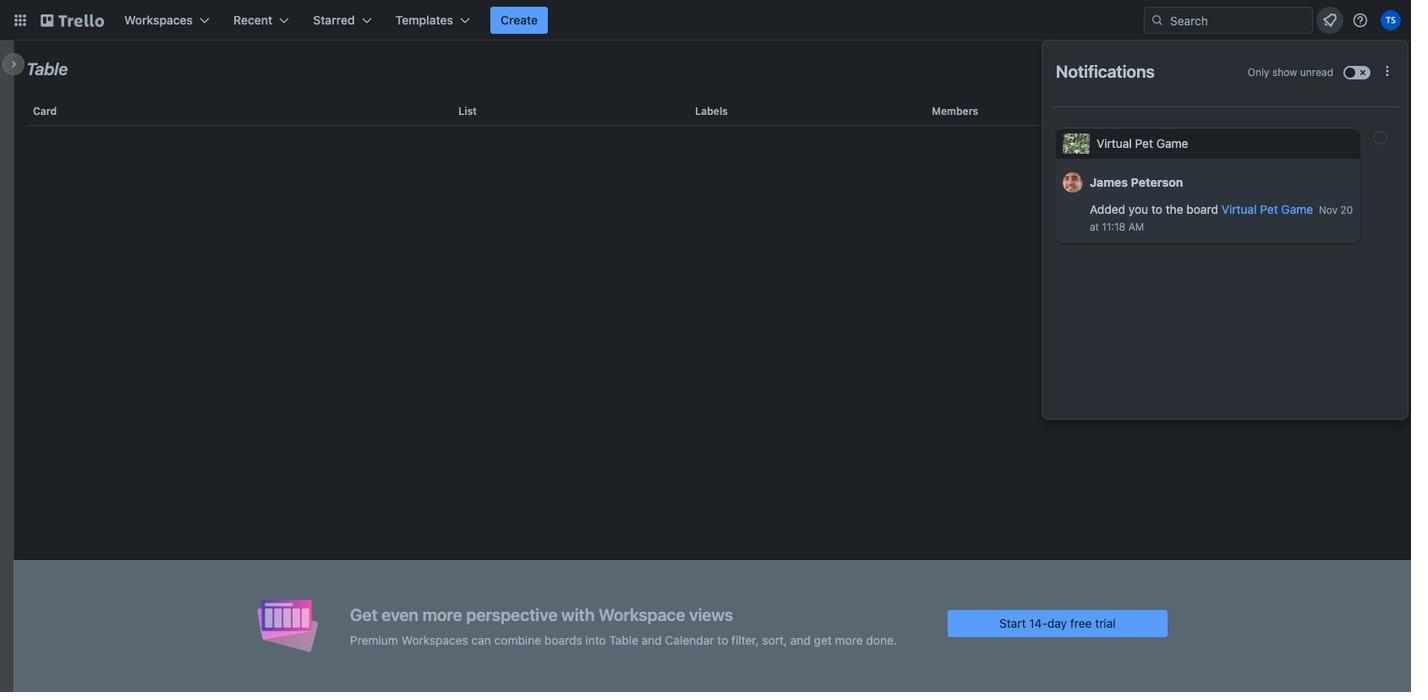 Task type: locate. For each thing, give the bounding box(es) containing it.
show
[[1273, 66, 1298, 79]]

row
[[26, 91, 1399, 132]]

into
[[586, 633, 606, 647]]

1 vertical spatial pet
[[1261, 202, 1279, 217]]

1 horizontal spatial to
[[1152, 202, 1163, 217]]

1 horizontal spatial and
[[791, 633, 811, 647]]

row containing card
[[26, 91, 1399, 132]]

get
[[350, 605, 378, 625]]

added you to the board virtual pet game
[[1090, 202, 1314, 217]]

1 horizontal spatial table
[[609, 633, 639, 647]]

workspaces
[[124, 13, 193, 27], [402, 633, 468, 647]]

to left filter, at the right bottom of page
[[718, 633, 729, 647]]

0 vertical spatial more
[[423, 605, 463, 625]]

james peterson button up the you at the top right of the page
[[1090, 175, 1184, 189]]

and left get
[[791, 633, 811, 647]]

start 14-day free trial link
[[948, 610, 1168, 637]]

start 14-day free trial
[[1000, 616, 1116, 631]]

0 horizontal spatial pet
[[1136, 136, 1154, 151]]

due date
[[1169, 105, 1214, 118]]

calendar
[[665, 633, 714, 647]]

20
[[1341, 204, 1354, 217]]

done.
[[866, 633, 897, 647]]

table up card
[[26, 59, 68, 79]]

0 horizontal spatial more
[[423, 605, 463, 625]]

james peterson button
[[1056, 159, 1361, 200], [1090, 175, 1184, 189]]

1 horizontal spatial workspaces
[[402, 633, 468, 647]]

workspaces inside get even more perspective with workspace views premium workspaces can combine boards into table and calendar to filter, sort, and get more done.
[[402, 633, 468, 647]]

0 vertical spatial table
[[26, 59, 68, 79]]

james
[[1090, 175, 1129, 189]]

0 horizontal spatial game
[[1157, 136, 1189, 151]]

with
[[562, 605, 595, 625]]

start
[[1000, 616, 1026, 631]]

more
[[423, 605, 463, 625], [835, 633, 863, 647]]

0 horizontal spatial workspaces
[[124, 13, 193, 27]]

only show unread
[[1248, 66, 1334, 79]]

open information menu image
[[1352, 12, 1369, 29]]

table
[[26, 59, 68, 79], [609, 633, 639, 647]]

1 vertical spatial to
[[718, 633, 729, 647]]

templates
[[396, 13, 453, 27]]

more right even
[[423, 605, 463, 625]]

recent
[[233, 13, 273, 27]]

virtual
[[1097, 136, 1132, 151], [1222, 202, 1257, 217]]

filters button
[[1331, 56, 1396, 83]]

0 vertical spatial game
[[1157, 136, 1189, 151]]

premium
[[350, 633, 398, 647]]

views
[[689, 605, 734, 625]]

1 horizontal spatial virtual
[[1222, 202, 1257, 217]]

members
[[932, 105, 979, 118]]

sort,
[[762, 633, 788, 647]]

virtual right board
[[1222, 202, 1257, 217]]

even
[[382, 605, 419, 625]]

card
[[33, 105, 57, 118]]

pet
[[1136, 136, 1154, 151], [1261, 202, 1279, 217]]

1 vertical spatial table
[[609, 633, 639, 647]]

virtual pet game link
[[1222, 202, 1314, 217]]

search image
[[1151, 14, 1165, 27]]

1 vertical spatial workspaces
[[402, 633, 468, 647]]

0 vertical spatial to
[[1152, 202, 1163, 217]]

free
[[1071, 616, 1092, 631]]

and down workspace
[[642, 633, 662, 647]]

create button
[[491, 7, 548, 34]]

1 horizontal spatial pet
[[1261, 202, 1279, 217]]

labels button
[[689, 91, 925, 132]]

1 vertical spatial more
[[835, 633, 863, 647]]

table right the "into" on the left
[[609, 633, 639, 647]]

virtual up james at the top of page
[[1097, 136, 1132, 151]]

table
[[14, 91, 1412, 693]]

starred button
[[303, 7, 382, 34]]

you
[[1129, 202, 1149, 217]]

pet left nov
[[1261, 202, 1279, 217]]

0 horizontal spatial virtual
[[1097, 136, 1132, 151]]

filter,
[[732, 633, 759, 647]]

0 vertical spatial workspaces
[[124, 13, 193, 27]]

added
[[1090, 202, 1126, 217]]

more right get
[[835, 633, 863, 647]]

table inside get even more perspective with workspace views premium workspaces can combine boards into table and calendar to filter, sort, and get more done.
[[609, 633, 639, 647]]

only
[[1248, 66, 1270, 79]]

to left the
[[1152, 202, 1163, 217]]

workspaces inside workspaces popup button
[[124, 13, 193, 27]]

pet up james peterson in the right top of the page
[[1136, 136, 1154, 151]]

game left nov
[[1282, 202, 1314, 217]]

primary element
[[0, 0, 1412, 41]]

0 horizontal spatial to
[[718, 633, 729, 647]]

1 horizontal spatial game
[[1282, 202, 1314, 217]]

11:18
[[1102, 221, 1126, 233]]

2 and from the left
[[791, 633, 811, 647]]

peterson
[[1131, 175, 1184, 189]]

Search field
[[1165, 8, 1313, 33]]

0 horizontal spatial and
[[642, 633, 662, 647]]

game
[[1157, 136, 1189, 151], [1282, 202, 1314, 217]]

back to home image
[[41, 7, 104, 34]]

game down due
[[1157, 136, 1189, 151]]

trial
[[1096, 616, 1116, 631]]

to
[[1152, 202, 1163, 217], [718, 633, 729, 647]]

0 vertical spatial virtual
[[1097, 136, 1132, 151]]

and
[[642, 633, 662, 647], [791, 633, 811, 647]]



Task type: vqa. For each thing, say whether or not it's contained in the screenshot.
the right topics
no



Task type: describe. For each thing, give the bounding box(es) containing it.
filters
[[1356, 62, 1391, 76]]

notifications
[[1056, 62, 1155, 81]]

james peterson (jamespeterson93) image
[[1063, 170, 1083, 195]]

nov
[[1319, 204, 1338, 217]]

am
[[1129, 221, 1145, 233]]

1 and from the left
[[642, 633, 662, 647]]

0 horizontal spatial table
[[26, 59, 68, 79]]

table containing card
[[14, 91, 1412, 693]]

combine
[[495, 633, 541, 647]]

the
[[1166, 202, 1184, 217]]

workspaces button
[[114, 7, 220, 34]]

get
[[814, 633, 832, 647]]

1 vertical spatial game
[[1282, 202, 1314, 217]]

recent button
[[223, 7, 300, 34]]

tara schultz (taraschultz7) image
[[1381, 10, 1402, 30]]

card button
[[26, 91, 452, 132]]

members button
[[925, 91, 1162, 132]]

get even more perspective with workspace views premium workspaces can combine boards into table and calendar to filter, sort, and get more done.
[[350, 605, 897, 647]]

date
[[1191, 105, 1214, 118]]

board
[[1187, 202, 1219, 217]]

list button
[[452, 91, 689, 132]]

at
[[1090, 221, 1100, 233]]

Table text field
[[26, 53, 68, 85]]

workspace
[[599, 605, 686, 625]]

templates button
[[385, 7, 480, 34]]

0 notifications image
[[1320, 10, 1341, 30]]

james peterson button up board
[[1056, 159, 1361, 200]]

due
[[1169, 105, 1189, 118]]

nov 20 at 11:18 am
[[1090, 204, 1354, 233]]

day
[[1048, 616, 1068, 631]]

14-
[[1030, 616, 1048, 631]]

to inside get even more perspective with workspace views premium workspaces can combine boards into table and calendar to filter, sort, and get more done.
[[718, 633, 729, 647]]

james peterson
[[1090, 175, 1184, 189]]

1 vertical spatial virtual
[[1222, 202, 1257, 217]]

list
[[459, 105, 477, 118]]

starred
[[313, 13, 355, 27]]

0 vertical spatial pet
[[1136, 136, 1154, 151]]

perspective
[[466, 605, 558, 625]]

1 horizontal spatial more
[[835, 633, 863, 647]]

create
[[501, 13, 538, 27]]

due date button
[[1162, 91, 1399, 132]]

virtual pet game
[[1097, 136, 1189, 151]]

boards
[[545, 633, 582, 647]]

unread
[[1301, 66, 1334, 79]]

can
[[472, 633, 491, 647]]

labels
[[695, 105, 728, 118]]



